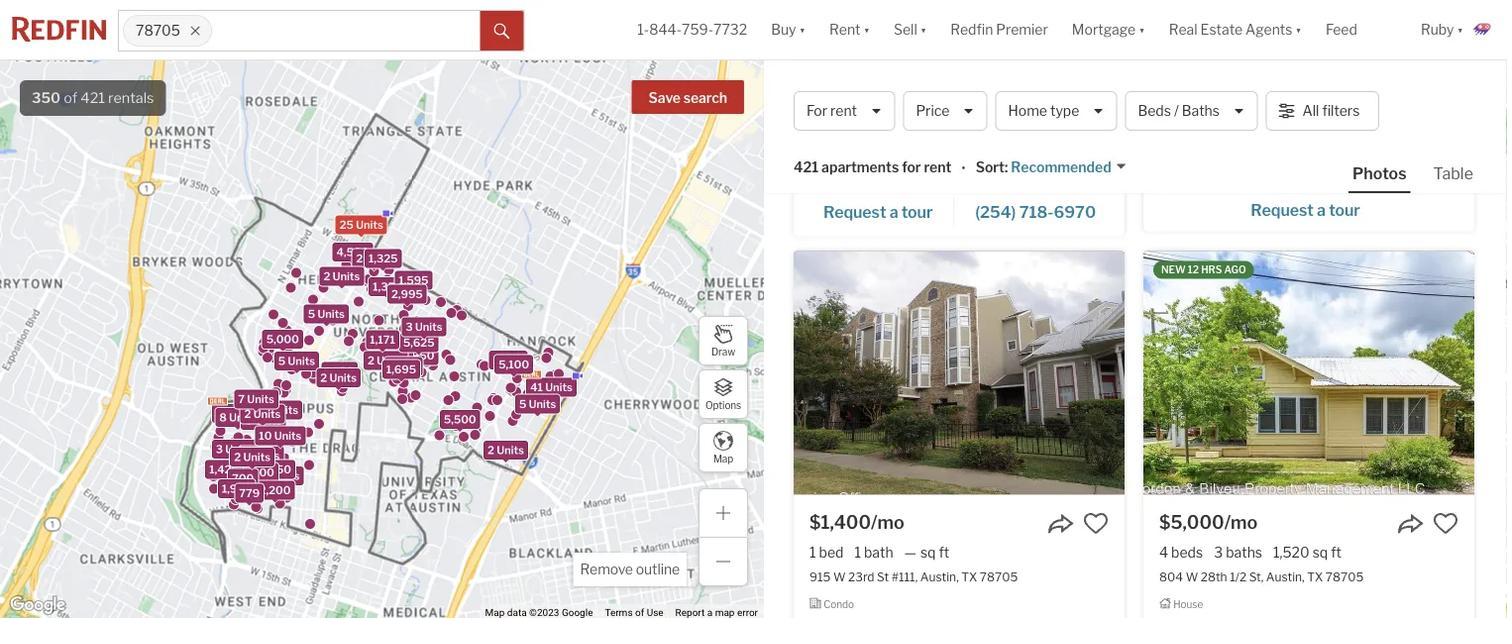 Task type: locate. For each thing, give the bounding box(es) containing it.
bath for $1,450
[[864, 114, 894, 131]]

2,300
[[243, 466, 274, 479]]

recommended
[[1011, 159, 1112, 176]]

421
[[81, 89, 105, 107], [794, 159, 819, 176]]

1 vertical spatial bed
[[819, 545, 844, 562]]

#111,
[[892, 570, 918, 585]]

for inside 421 apartments for rent •
[[902, 159, 921, 176]]

user photo image
[[1472, 18, 1496, 42]]

1 vertical spatial condo
[[824, 598, 854, 610]]

421 right of
[[81, 89, 105, 107]]

2 1 bed from the top
[[810, 545, 844, 562]]

1 horizontal spatial for
[[1000, 80, 1031, 107]]

421 inside 421 apartments for rent •
[[794, 159, 819, 176]]

sq right 934
[[1302, 114, 1318, 131]]

sq right the —
[[921, 545, 936, 562]]

0 vertical spatial 1 bed
[[810, 114, 844, 131]]

request for right the "request a tour" button
[[1251, 201, 1314, 220]]

2 baths
[[1214, 114, 1262, 131]]

1 horizontal spatial favorite button checkbox
[[1433, 511, 1459, 537]]

3
[[406, 321, 413, 334], [262, 404, 269, 417], [216, 443, 223, 456], [243, 449, 250, 462], [1214, 545, 1223, 562]]

1 vertical spatial bath
[[864, 545, 894, 562]]

0 vertical spatial bath
[[864, 114, 894, 131]]

tour down 421 apartments for rent •
[[902, 203, 933, 222]]

8
[[219, 411, 227, 424]]

tx right #111,
[[962, 570, 978, 585]]

1/2
[[1230, 570, 1247, 585]]

0 horizontal spatial favorite button image
[[1083, 511, 1109, 537]]

41 units
[[530, 381, 573, 394]]

draw
[[712, 346, 736, 358]]

0 horizontal spatial request a tour
[[824, 203, 933, 222]]

▾ right ruby
[[1458, 21, 1464, 38]]

sq for 934
[[1302, 114, 1318, 131]]

6 units
[[245, 414, 282, 427]]

request a tour for right the "request a tour" button
[[1251, 201, 1361, 220]]

▾ for mortgage ▾
[[1139, 21, 1146, 38]]

redfin premier button
[[939, 0, 1060, 59]]

beds for 2 beds
[[1171, 114, 1203, 131]]

0 horizontal spatial 421
[[81, 89, 105, 107]]

1 vertical spatial 1 bed
[[810, 545, 844, 562]]

1 vertical spatial rent
[[1035, 80, 1085, 107]]

5 units down 5,000
[[278, 355, 315, 368]]

5 units
[[308, 308, 345, 321], [278, 355, 315, 368], [519, 398, 556, 411]]

1,171
[[370, 334, 395, 346]]

google image
[[5, 593, 70, 619]]

1 horizontal spatial tx
[[1308, 570, 1324, 585]]

buy ▾ button
[[771, 0, 806, 59]]

remove 78705 image
[[189, 25, 201, 37]]

1,520 sq ft
[[1274, 545, 1342, 562]]

1 horizontal spatial w
[[1186, 570, 1199, 585]]

1 bath for $1,400
[[855, 545, 894, 562]]

0 vertical spatial beds
[[1171, 114, 1203, 131]]

1 austin, from the left
[[921, 570, 959, 585]]

a for leftmost the "request a tour" button
[[890, 203, 899, 222]]

1 horizontal spatial a
[[1317, 201, 1326, 220]]

1 1 bed from the top
[[810, 114, 844, 131]]

1 horizontal spatial tour
[[1329, 201, 1361, 220]]

1,650
[[404, 349, 435, 362]]

0 horizontal spatial rent
[[830, 21, 861, 38]]

sell ▾ button
[[894, 0, 927, 59]]

save search
[[649, 90, 728, 107]]

0 horizontal spatial a
[[890, 203, 899, 222]]

1 bath down $1,450 /mo
[[855, 114, 894, 131]]

0 horizontal spatial request a tour button
[[810, 196, 955, 226]]

▾ right agents
[[1296, 21, 1302, 38]]

search
[[684, 90, 728, 107]]

request
[[1251, 201, 1314, 220], [824, 203, 887, 222]]

915
[[810, 570, 831, 585]]

0 vertical spatial 5 units
[[308, 308, 345, 321]]

1 w from the left
[[834, 570, 846, 585]]

sq right 1,520
[[1313, 545, 1328, 562]]

home
[[1009, 102, 1048, 119]]

condo
[[824, 168, 854, 179], [824, 598, 854, 610]]

submit search image
[[494, 24, 510, 39]]

5 units down 41
[[519, 398, 556, 411]]

for down 369
[[902, 159, 921, 176]]

request a tour down 421 apartments for rent •
[[824, 203, 933, 222]]

bed
[[819, 114, 844, 131], [819, 545, 844, 562]]

real estate agents ▾
[[1169, 21, 1302, 38]]

2 w from the left
[[1186, 570, 1199, 585]]

$5,000 /mo
[[1160, 512, 1258, 534]]

1 horizontal spatial 421
[[794, 159, 819, 176]]

0 vertical spatial rent
[[830, 21, 861, 38]]

1 horizontal spatial request
[[1251, 201, 1314, 220]]

1-844-759-7732
[[638, 21, 748, 38]]

a down 421 apartments for rent •
[[890, 203, 899, 222]]

redfin
[[951, 21, 994, 38]]

0 horizontal spatial w
[[834, 570, 846, 585]]

3 up the "5,625"
[[406, 321, 413, 334]]

1 up the 23rd
[[855, 545, 861, 562]]

2 1 bath from the top
[[855, 545, 894, 562]]

request down apartments
[[824, 203, 887, 222]]

a down the 934 sq ft
[[1317, 201, 1326, 220]]

369 sq ft
[[905, 114, 964, 131]]

3 ▾ from the left
[[921, 21, 927, 38]]

25
[[340, 219, 354, 231]]

2 units
[[356, 252, 393, 265], [324, 270, 360, 283], [368, 355, 404, 367], [320, 372, 357, 385], [244, 408, 281, 421], [488, 444, 524, 457], [234, 451, 271, 464], [263, 470, 300, 483]]

$1,400 /mo
[[810, 512, 905, 534]]

tx
[[962, 570, 978, 585], [1308, 570, 1324, 585]]

a for right the "request a tour" button
[[1317, 201, 1326, 220]]

baths up 1/2
[[1226, 545, 1263, 562]]

bath down $1,450 /mo
[[864, 114, 894, 131]]

remove
[[580, 562, 633, 578]]

1 vertical spatial beds
[[1172, 545, 1204, 562]]

2 vertical spatial 5
[[519, 398, 527, 411]]

700
[[232, 472, 254, 485]]

1 vertical spatial 421
[[794, 159, 819, 176]]

photos
[[1353, 164, 1407, 183]]

rent inside dropdown button
[[830, 21, 861, 38]]

for for apartments
[[902, 159, 921, 176]]

w right "804" at bottom
[[1186, 570, 1199, 585]]

3 up 2,300 on the left
[[243, 449, 250, 462]]

baths for 2 baths
[[1225, 114, 1262, 131]]

1 favorite button image from the left
[[1083, 511, 1109, 537]]

bath up st
[[864, 545, 894, 562]]

▾ for buy ▾
[[799, 21, 806, 38]]

5,100
[[493, 354, 524, 367], [499, 358, 529, 371]]

4 ▾ from the left
[[1139, 21, 1146, 38]]

1 1 bath from the top
[[855, 114, 894, 131]]

mortgage ▾
[[1072, 21, 1146, 38]]

1 down $1,450
[[810, 114, 816, 131]]

beds for 4 beds
[[1172, 545, 1204, 562]]

home type button
[[996, 91, 1118, 131]]

request a tour down photos
[[1251, 201, 1361, 220]]

condo down "for rent" button
[[824, 168, 854, 179]]

austin, down — sq ft
[[921, 570, 959, 585]]

bath
[[864, 114, 894, 131], [864, 545, 894, 562]]

1,695
[[389, 360, 419, 373], [387, 362, 417, 374], [386, 363, 416, 376]]

0 vertical spatial rent
[[831, 102, 857, 119]]

ft right the all
[[1321, 114, 1331, 131]]

5 units up the 1,150 on the left bottom
[[308, 308, 345, 321]]

None search field
[[212, 11, 480, 51]]

1 favorite button checkbox from the left
[[1083, 511, 1109, 537]]

1 vertical spatial for
[[902, 159, 921, 176]]

1 ▾ from the left
[[799, 21, 806, 38]]

for left type
[[1000, 80, 1031, 107]]

2,200
[[259, 484, 291, 497]]

1 horizontal spatial austin,
[[1267, 570, 1305, 585]]

for
[[1000, 80, 1031, 107], [902, 159, 921, 176]]

beds
[[1138, 102, 1172, 119]]

favorite button image
[[1083, 80, 1109, 106]]

ft right price
[[953, 114, 964, 131]]

4
[[1160, 545, 1169, 562]]

austin, for $1,400 /mo
[[921, 570, 959, 585]]

—
[[905, 545, 917, 562]]

▾ right mortgage
[[1139, 21, 1146, 38]]

favorite button image for $5,000 /mo
[[1433, 511, 1459, 537]]

0 vertical spatial bed
[[819, 114, 844, 131]]

3 units up the "5,625"
[[406, 321, 443, 334]]

ft right the —
[[939, 545, 950, 562]]

779
[[239, 487, 260, 500]]

1 bed from the top
[[819, 114, 844, 131]]

rent left •
[[924, 159, 952, 176]]

1 horizontal spatial rent
[[924, 159, 952, 176]]

mortgage ▾ button
[[1060, 0, 1157, 59]]

421 apartments for rent •
[[794, 159, 966, 177]]

bed for $1,400
[[819, 545, 844, 562]]

0 horizontal spatial tour
[[902, 203, 933, 222]]

1 bath from the top
[[864, 114, 894, 131]]

favorite button checkbox for $5,000 /mo
[[1433, 511, 1459, 537]]

sort
[[976, 159, 1005, 176]]

home type
[[1009, 102, 1080, 119]]

request a tour button down 421 apartments for rent •
[[810, 196, 955, 226]]

▾ for rent ▾
[[864, 21, 870, 38]]

1 bed for $1,400 /mo
[[810, 545, 844, 562]]

tx for $1,400 /mo
[[962, 570, 978, 585]]

718-
[[1020, 203, 1054, 222]]

favorite button image
[[1083, 511, 1109, 537], [1433, 511, 1459, 537]]

2 tx from the left
[[1308, 570, 1324, 585]]

▾ left "sell"
[[864, 21, 870, 38]]

0 horizontal spatial tx
[[962, 570, 978, 585]]

photo of 2210 pearl st #204, austin, tx 78705 image
[[794, 0, 1125, 64]]

rentals
[[108, 89, 154, 107]]

for rent
[[807, 102, 857, 119]]

1,165
[[251, 474, 279, 487]]

tour for right the "request a tour" button
[[1329, 201, 1361, 220]]

1 vertical spatial rent
[[924, 159, 952, 176]]

1 horizontal spatial 5
[[308, 308, 315, 321]]

bed down $1,450
[[819, 114, 844, 131]]

2 austin, from the left
[[1267, 570, 1305, 585]]

rent right for at the top right of the page
[[831, 102, 857, 119]]

0 vertical spatial 1 bath
[[855, 114, 894, 131]]

1 horizontal spatial request a tour
[[1251, 201, 1361, 220]]

10
[[259, 430, 272, 443]]

4,500
[[337, 246, 369, 259]]

▾ right buy
[[799, 21, 806, 38]]

request down 934
[[1251, 201, 1314, 220]]

▾ right "sell"
[[921, 21, 927, 38]]

tour down photos
[[1329, 201, 1361, 220]]

ruby
[[1421, 21, 1455, 38]]

1 bed down $1,450
[[810, 114, 844, 131]]

map region
[[0, 0, 920, 619]]

2 bed from the top
[[819, 545, 844, 562]]

sq
[[935, 114, 950, 131], [1302, 114, 1318, 131], [921, 545, 936, 562], [1313, 545, 1328, 562]]

▾
[[799, 21, 806, 38], [864, 21, 870, 38], [921, 21, 927, 38], [1139, 21, 1146, 38], [1296, 21, 1302, 38], [1458, 21, 1464, 38]]

tx for $5,000 /mo
[[1308, 570, 1324, 585]]

0 horizontal spatial favorite button checkbox
[[1083, 511, 1109, 537]]

baths left 934
[[1225, 114, 1262, 131]]

bed up 915
[[819, 545, 844, 562]]

1 vertical spatial 5
[[278, 355, 286, 368]]

$1,450 /mo
[[810, 81, 904, 103]]

421 left apartments
[[794, 159, 819, 176]]

1 vertical spatial baths
[[1226, 545, 1263, 562]]

request a tour button down photos
[[1160, 194, 1459, 224]]

1,975
[[222, 483, 251, 496]]

1 bath up st
[[855, 545, 894, 562]]

0 horizontal spatial austin,
[[921, 570, 959, 585]]

0 horizontal spatial rent
[[831, 102, 857, 119]]

1 bed up 915
[[810, 545, 844, 562]]

favorite button checkbox
[[1083, 511, 1109, 537], [1433, 511, 1459, 537]]

ft right 1,520
[[1331, 545, 1342, 562]]

3 right 6
[[262, 404, 269, 417]]

w
[[834, 570, 846, 585], [1186, 570, 1199, 585]]

2 bath from the top
[[864, 545, 894, 562]]

apartments
[[870, 80, 996, 107]]

0 vertical spatial 421
[[81, 89, 105, 107]]

remove outline button
[[573, 553, 687, 587]]

options button
[[699, 370, 748, 419]]

austin, down 1,520
[[1267, 570, 1305, 585]]

feed button
[[1314, 0, 1409, 59]]

sell ▾ button
[[882, 0, 939, 59]]

0 vertical spatial 5
[[308, 308, 315, 321]]

0 vertical spatial for
[[1000, 80, 1031, 107]]

1 bed
[[810, 114, 844, 131], [810, 545, 844, 562]]

0 horizontal spatial for
[[902, 159, 921, 176]]

price button
[[903, 91, 988, 131]]

2 vertical spatial 5 units
[[519, 398, 556, 411]]

350
[[32, 89, 61, 107]]

baths for 3 baths
[[1226, 545, 1263, 562]]

tx down 1,520 sq ft
[[1308, 570, 1324, 585]]

915 w 23rd st #111, austin, tx 78705
[[810, 570, 1018, 585]]

sq right 369
[[935, 114, 950, 131]]

2 ▾ from the left
[[864, 21, 870, 38]]

for
[[807, 102, 828, 119]]

request a tour button
[[1160, 194, 1459, 224], [810, 196, 955, 226]]

2 favorite button checkbox from the left
[[1433, 511, 1459, 537]]

934
[[1272, 114, 1299, 131]]

1 vertical spatial 1 bath
[[855, 545, 894, 562]]

1 horizontal spatial favorite button image
[[1433, 511, 1459, 537]]

condo down 915
[[824, 598, 854, 610]]

0 vertical spatial condo
[[824, 168, 854, 179]]

6 ▾ from the left
[[1458, 21, 1464, 38]]

1 tx from the left
[[962, 570, 978, 585]]

type
[[1051, 102, 1080, 119]]

map button
[[699, 423, 748, 473]]

0 vertical spatial baths
[[1225, 114, 1262, 131]]

2 horizontal spatial 5
[[519, 398, 527, 411]]

2 favorite button image from the left
[[1433, 511, 1459, 537]]

0 horizontal spatial request
[[824, 203, 887, 222]]

w right 915
[[834, 570, 846, 585]]

ruby ▾
[[1421, 21, 1464, 38]]



Task type: vqa. For each thing, say whether or not it's contained in the screenshot.
best
no



Task type: describe. For each thing, give the bounding box(es) containing it.
sort :
[[976, 159, 1008, 176]]

:
[[1005, 159, 1008, 176]]

options
[[706, 400, 741, 412]]

/mo for $2,145
[[1219, 81, 1253, 103]]

rent ▾
[[830, 21, 870, 38]]

78705 apartments for rent
[[794, 80, 1085, 107]]

2 condo from the top
[[824, 598, 854, 610]]

3 units up 1,425 in the left bottom of the page
[[216, 443, 253, 456]]

w for $1,400
[[834, 570, 846, 585]]

bed for $1,450
[[819, 114, 844, 131]]

3 units up 10 units
[[262, 404, 298, 417]]

ft for — sq ft
[[939, 545, 950, 562]]

favorite button checkbox for $1,400 /mo
[[1083, 511, 1109, 537]]

sq for 369
[[935, 114, 950, 131]]

favorite button checkbox
[[1083, 80, 1109, 106]]

save search button
[[632, 80, 744, 114]]

1,800
[[379, 353, 410, 366]]

1 condo from the top
[[824, 168, 854, 179]]

for for apartments
[[1000, 80, 1031, 107]]

real estate agents ▾ button
[[1157, 0, 1314, 59]]

844-
[[649, 21, 682, 38]]

1,450
[[255, 457, 285, 470]]

10 units
[[259, 430, 302, 443]]

3,200
[[227, 477, 259, 489]]

request a tour for leftmost the "request a tour" button
[[824, 203, 933, 222]]

request for leftmost the "request a tour" button
[[824, 203, 887, 222]]

$1,400
[[810, 512, 871, 534]]

/mo for $1,400
[[871, 512, 905, 534]]

1,350
[[373, 280, 403, 293]]

$5,000
[[1160, 512, 1225, 534]]

save
[[649, 90, 681, 107]]

map
[[714, 453, 734, 465]]

12
[[1188, 264, 1199, 276]]

estate
[[1201, 21, 1243, 38]]

buy
[[771, 21, 796, 38]]

ago
[[1225, 264, 1247, 276]]

28th
[[1201, 570, 1228, 585]]

/
[[1175, 102, 1179, 119]]

(254)
[[976, 203, 1016, 222]]

1,520
[[1274, 545, 1310, 562]]

1,150
[[325, 365, 354, 378]]

5 ▾ from the left
[[1296, 21, 1302, 38]]

ft for 934 sq ft
[[1321, 114, 1331, 131]]

0 horizontal spatial 5
[[278, 355, 286, 368]]

7
[[238, 393, 245, 406]]

23rd
[[849, 570, 875, 585]]

6970
[[1054, 203, 1096, 222]]

3 baths
[[1214, 545, 1263, 562]]

350 of 421 rentals
[[32, 89, 154, 107]]

w for $5,000
[[1186, 570, 1199, 585]]

sq for 1,520
[[1313, 545, 1328, 562]]

new 12 hrs ago
[[1162, 264, 1247, 276]]

41
[[530, 381, 543, 394]]

3 up 1,425 in the left bottom of the page
[[216, 443, 223, 456]]

recommended button
[[1008, 158, 1128, 177]]

rent inside button
[[831, 102, 857, 119]]

970
[[216, 407, 238, 420]]

new
[[1162, 264, 1186, 276]]

1 bed for $1,450 /mo
[[810, 114, 844, 131]]

1 up 915
[[810, 545, 816, 562]]

$1,450
[[810, 81, 871, 103]]

934 sq ft
[[1272, 114, 1331, 131]]

remove outline
[[580, 562, 680, 578]]

1 horizontal spatial rent
[[1035, 80, 1085, 107]]

3 up '28th'
[[1214, 545, 1223, 562]]

1 vertical spatial 5 units
[[278, 355, 315, 368]]

redfin premier
[[951, 21, 1049, 38]]

rent ▾ button
[[818, 0, 882, 59]]

table button
[[1430, 163, 1478, 191]]

1-
[[638, 21, 649, 38]]

5,500
[[444, 413, 476, 426]]

•
[[962, 160, 966, 177]]

bath for $1,400
[[864, 545, 894, 562]]

1 bath for $1,450
[[855, 114, 894, 131]]

price
[[916, 102, 950, 119]]

filters
[[1323, 102, 1360, 119]]

— sq ft
[[905, 545, 950, 562]]

sq for —
[[921, 545, 936, 562]]

804
[[1160, 570, 1184, 585]]

ft for 1,520 sq ft
[[1331, 545, 1342, 562]]

/mo for $1,450
[[871, 81, 904, 103]]

austin, for $5,000 /mo
[[1267, 570, 1305, 585]]

house
[[1174, 598, 1204, 610]]

3 units up 2,300 on the left
[[243, 449, 280, 462]]

tour for leftmost the "request a tour" button
[[902, 203, 933, 222]]

ft for 369 sq ft
[[953, 114, 964, 131]]

759-
[[682, 21, 714, 38]]

(254) 718-6970 link
[[955, 194, 1109, 227]]

7 units
[[238, 393, 274, 406]]

7732
[[714, 21, 748, 38]]

mortgage
[[1072, 21, 1136, 38]]

2 beds
[[1160, 114, 1203, 131]]

favorite button image for $1,400 /mo
[[1083, 511, 1109, 537]]

2,500
[[382, 339, 414, 352]]

1 horizontal spatial request a tour button
[[1160, 194, 1459, 224]]

sell ▾
[[894, 21, 927, 38]]

photos button
[[1349, 163, 1430, 193]]

photo of 804 w 28th 1/2 st, austin, tx 78705 image
[[1144, 251, 1475, 495]]

of
[[64, 89, 78, 107]]

rent inside 421 apartments for rent •
[[924, 159, 952, 176]]

▾ for sell ▾
[[921, 21, 927, 38]]

25 units
[[340, 219, 383, 231]]

apartments
[[822, 159, 899, 176]]

$2,145 /mo
[[1160, 81, 1253, 103]]

photo of 915 w 23rd st #212, austin, tx 78705 image
[[1144, 0, 1475, 64]]

▾ for ruby ▾
[[1458, 21, 1464, 38]]

photo of 915 w 23rd st #111, austin, tx 78705 image
[[794, 251, 1125, 495]]

2,995
[[392, 288, 423, 301]]

4 beds
[[1160, 545, 1204, 562]]

1 down $1,450 /mo
[[855, 114, 861, 131]]

st,
[[1250, 570, 1264, 585]]

/mo for $5,000
[[1225, 512, 1258, 534]]



